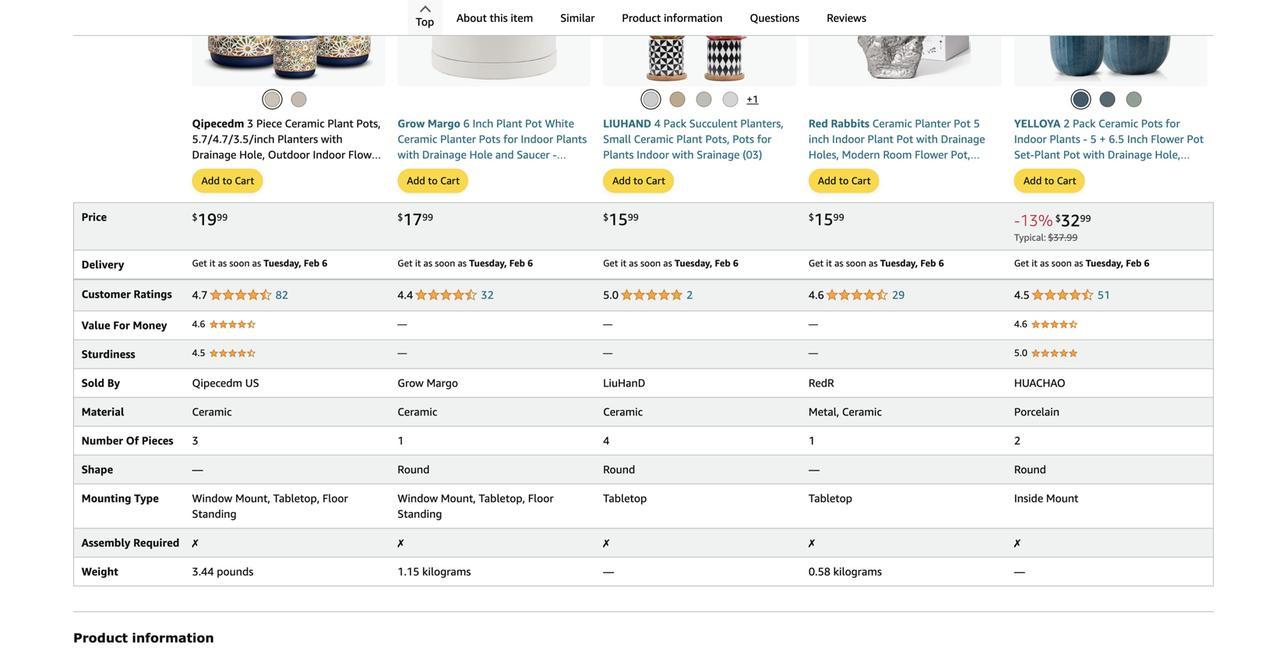 Task type: describe. For each thing, give the bounding box(es) containing it.
1 it from the left
[[210, 257, 216, 268]]

kilograms for 0.58 kilograms
[[834, 565, 882, 578]]

5 as from the left
[[629, 257, 638, 268]]

small
[[603, 132, 631, 145]]

decorate
[[809, 164, 853, 176]]

2 $ 15 99 from the left
[[809, 209, 845, 229]]

top
[[416, 15, 434, 28]]

plant right decorative
[[335, 164, 361, 176]]

plant inside 4 pack succulent planters, small ceramic plant pots, pots for plants indoor with srainage (03)
[[677, 132, 703, 145]]

plant inside 6 inch plant pot white ceramic planter pots for indoor plants with drainage hole and saucer - modern round matte houseplant pot
[[497, 117, 523, 130]]

4 tuesday, from the left
[[881, 257, 918, 268]]

pack for plants
[[1073, 117, 1096, 130]]

2 soon from the left
[[435, 257, 456, 268]]

pot up plants, on the top right of page
[[1064, 148, 1081, 161]]

suitable
[[1015, 164, 1055, 176]]

number of pieces
[[82, 434, 173, 447]]

succulent
[[690, 117, 738, 130]]

&
[[924, 164, 932, 176]]

ratings
[[134, 287, 172, 300]]

2 pack ceramic pots for indoor plants - 5 + 6.5 inch flower pot set-plant pot with drainage hole, suitable for succulents, aloe, cactus, snake plants, jade plant, herbs
[[1015, 117, 1205, 192]]

mounting type
[[82, 492, 159, 505]]

1 horizontal spatial product information
[[622, 11, 723, 24]]

material
[[82, 405, 124, 418]]

29
[[893, 288, 905, 301]]

sturdiness
[[82, 347, 135, 360]]

8 as from the left
[[869, 257, 878, 268]]

2 ✗ from the left
[[398, 536, 404, 549]]

ceramic planter pot 5 inch indoor plant pot with drainage holes, modern room flower pot, decorate home, office & outdoor plants lilies, cacti, succulents, snakes, and bamboo silver
[[809, 117, 999, 208]]

3 piece ceramic plant pots, 5.7/4.7/3.5/inch planters with drainage hole, outdoor indoor flower pots set, modern decorative plant pots for lilies, cacti, succulents, snakes, bamboo(blue)
[[192, 117, 382, 208]]

plants inside 2 pack ceramic pots for indoor plants - 5 + 6.5 inch flower pot set-plant pot with drainage hole, suitable for succulents, aloe, cactus, snake plants, jade plant, herbs
[[1050, 132, 1081, 145]]

6 as from the left
[[664, 257, 673, 268]]

99 inside -13% $ 32 99
[[1081, 213, 1092, 224]]

0.58 kilograms
[[809, 565, 882, 578]]

4 get it as soon as tuesday, feb 6 from the left
[[809, 257, 945, 268]]

5 to from the left
[[1045, 174, 1055, 187]]

3 to from the left
[[634, 174, 644, 187]]

indoor inside 4 pack succulent planters, small ceramic plant pots, pots for plants indoor with srainage (03)
[[637, 148, 670, 161]]

plant up decorative
[[328, 117, 354, 130]]

type
[[134, 492, 159, 505]]

0 vertical spatial 4.5
[[1015, 288, 1030, 301]]

sold by
[[82, 376, 120, 389]]

4 it from the left
[[827, 257, 833, 268]]

room
[[884, 148, 912, 161]]

us
[[245, 376, 259, 389]]

2 grow margo from the top
[[398, 376, 458, 389]]

mount
[[1047, 492, 1079, 505]]

13%
[[1021, 211, 1054, 229]]

7 as from the left
[[835, 257, 844, 268]]

1 vertical spatial 4.5
[[192, 347, 205, 358]]

outdoor inside ceramic planter pot 5 inch indoor plant pot with drainage holes, modern room flower pot, decorate home, office & outdoor plants lilies, cacti, succulents, snakes, and bamboo silver
[[935, 164, 977, 176]]

3 add to cart submit from the left
[[604, 169, 674, 192]]

4 feb from the left
[[921, 257, 937, 268]]

pots left set,
[[192, 164, 214, 176]]

qipecedm for qipecedm
[[192, 117, 247, 130]]

hole, inside "3 piece ceramic plant pots, 5.7/4.7/3.5/inch planters with drainage hole, outdoor indoor flower pots set, modern decorative plant pots for lilies, cacti, succulents, snakes, bamboo(blue)"
[[239, 148, 265, 161]]

delivery
[[82, 258, 124, 271]]

inch inside 6 inch plant pot white ceramic planter pots for indoor plants with drainage hole and saucer - modern round matte houseplant pot
[[473, 117, 494, 130]]

succulents, for plant
[[295, 179, 350, 192]]

1.15
[[398, 565, 420, 578]]

flower for pots,
[[348, 148, 382, 161]]

4 as from the left
[[458, 257, 467, 268]]

2 vertical spatial 2
[[1015, 434, 1021, 447]]

3 tuesday, from the left
[[675, 257, 713, 268]]

1 15 from the left
[[609, 209, 628, 229]]

2 horizontal spatial 4.6
[[1015, 318, 1028, 329]]

yelloya 2 pack ceramic pots for indoor plants - 5 + 6.5 inch flower pot set-plant pot with drainage hole, suitable for succulents, aloe, cactus, snake plants, jade plant, herbs image
[[1045, 0, 1178, 86]]

about
[[457, 11, 487, 24]]

inside mount
[[1015, 492, 1079, 505]]

pots, inside "3 piece ceramic plant pots, 5.7/4.7/3.5/inch planters with drainage hole, outdoor indoor flower pots set, modern decorative plant pots for lilies, cacti, succulents, snakes, bamboo(blue)"
[[357, 117, 381, 130]]

$37.99
[[1049, 232, 1078, 243]]

3.44 pounds
[[192, 565, 254, 578]]

1 add to cart submit from the left
[[193, 169, 262, 192]]

1 standing from the left
[[192, 507, 237, 520]]

metal,
[[809, 405, 840, 418]]

plants inside 4 pack succulent planters, small ceramic plant pots, pots for plants indoor with srainage (03)
[[603, 148, 634, 161]]

6.5
[[1109, 132, 1125, 145]]

qipecedm us
[[192, 376, 259, 389]]

0 vertical spatial margo
[[428, 117, 461, 130]]

about this item
[[457, 11, 533, 24]]

assembly
[[82, 536, 131, 549]]

qipecedm for qipecedm us
[[192, 376, 242, 389]]

item
[[511, 11, 533, 24]]

outdoor inside "3 piece ceramic plant pots, 5.7/4.7/3.5/inch planters with drainage hole, outdoor indoor flower pots set, modern decorative plant pots for lilies, cacti, succulents, snakes, bamboo(blue)"
[[268, 148, 310, 161]]

0 horizontal spatial 4.6
[[192, 318, 205, 329]]

2 cart from the left
[[441, 174, 460, 187]]

2 add from the left
[[407, 174, 426, 187]]

and inside ceramic planter pot 5 inch indoor plant pot with drainage holes, modern room flower pot, decorate home, office & outdoor plants lilies, cacti, succulents, snakes, and bamboo silver
[[809, 195, 828, 208]]

porcelain
[[1015, 405, 1060, 418]]

required
[[133, 536, 180, 549]]

5 feb from the left
[[1127, 257, 1142, 268]]

pounds
[[217, 565, 254, 578]]

1 add from the left
[[202, 174, 220, 187]]

-13% $ 32 99
[[1015, 210, 1092, 230]]

5 inside ceramic planter pot 5 inch indoor plant pot with drainage holes, modern room flower pot, decorate home, office & outdoor plants lilies, cacti, succulents, snakes, and bamboo silver
[[974, 117, 981, 130]]

3 get it as soon as tuesday, feb 6 from the left
[[603, 257, 739, 268]]

4 add to cart from the left
[[818, 174, 871, 187]]

round inside 6 inch plant pot white ceramic planter pots for indoor plants with drainage hole and saucer - modern round matte houseplant pot
[[439, 164, 471, 176]]

for inside 4 pack succulent planters, small ceramic plant pots, pots for plants indoor with srainage (03)
[[758, 132, 772, 145]]

pot,
[[951, 148, 971, 161]]

houseplant
[[506, 164, 563, 176]]

red rabbits ceramic planter pot 5 inch indoor plant pot with drainage holes, modern room flower pot, decorate home, office & outdoor plants lilies, cacti, succulents, snakes, and bamboo silver image
[[835, 0, 976, 86]]

mounting
[[82, 492, 131, 505]]

cactus,
[[1162, 164, 1197, 176]]

set,
[[217, 164, 236, 176]]

piece
[[256, 117, 282, 130]]

assembly required
[[82, 536, 180, 549]]

inch inside 2 pack ceramic pots for indoor plants - 5 + 6.5 inch flower pot set-plant pot with drainage hole, suitable for succulents, aloe, cactus, snake plants, jade plant, herbs
[[1128, 132, 1149, 145]]

4 pack succulent planters, small ceramic plant pots, pots for plants indoor with srainage (03)
[[603, 117, 784, 161]]

pots up 19
[[192, 179, 214, 192]]

19
[[198, 209, 217, 229]]

2 grow from the top
[[398, 376, 424, 389]]

drainage inside "3 piece ceramic plant pots, 5.7/4.7/3.5/inch planters with drainage hole, outdoor indoor flower pots set, modern decorative plant pots for lilies, cacti, succulents, snakes, bamboo(blue)"
[[192, 148, 237, 161]]

ceramic inside 4 pack succulent planters, small ceramic plant pots, pots for plants indoor with srainage (03)
[[634, 132, 674, 145]]

2 it from the left
[[415, 257, 421, 268]]

99 inside "$ 19 99"
[[217, 211, 228, 222]]

snake
[[1015, 179, 1044, 192]]

4 soon from the left
[[846, 257, 867, 268]]

with inside 4 pack succulent planters, small ceramic plant pots, pots for plants indoor with srainage (03)
[[673, 148, 694, 161]]

1 add to cart from the left
[[202, 174, 254, 187]]

ceramic inside "3 piece ceramic plant pots, 5.7/4.7/3.5/inch planters with drainage hole, outdoor indoor flower pots set, modern decorative plant pots for lilies, cacti, succulents, snakes, bamboo(blue)"
[[285, 117, 325, 130]]

1 vertical spatial 32
[[481, 288, 494, 301]]

indoor inside "3 piece ceramic plant pots, 5.7/4.7/3.5/inch planters with drainage hole, outdoor indoor flower pots set, modern decorative plant pots for lilies, cacti, succulents, snakes, bamboo(blue)"
[[313, 148, 346, 161]]

matte
[[474, 164, 503, 176]]

kilograms for 1.15 kilograms
[[423, 565, 471, 578]]

rabbits
[[831, 117, 870, 130]]

5 get from the left
[[1015, 257, 1030, 268]]

2 15 from the left
[[815, 209, 834, 229]]

ceramic inside 2 pack ceramic pots for indoor plants - 5 + 6.5 inch flower pot set-plant pot with drainage hole, suitable for succulents, aloe, cactus, snake plants, jade plant, herbs
[[1099, 117, 1139, 130]]

1 vertical spatial 2
[[687, 288, 693, 301]]

82
[[276, 288, 288, 301]]

1 ✗ from the left
[[192, 536, 198, 549]]

2 mount, from the left
[[441, 492, 476, 505]]

2 to from the left
[[428, 174, 438, 187]]

3 ✗ from the left
[[603, 536, 610, 549]]

2 tuesday, from the left
[[469, 257, 507, 268]]

pots inside 2 pack ceramic pots for indoor plants - 5 + 6.5 inch flower pot set-plant pot with drainage hole, suitable for succulents, aloe, cactus, snake plants, jade plant, herbs
[[1142, 117, 1164, 130]]

2 as from the left
[[252, 257, 261, 268]]

plants,
[[1047, 179, 1081, 192]]

modern inside "3 piece ceramic plant pots, 5.7/4.7/3.5/inch planters with drainage hole, outdoor indoor flower pots set, modern decorative plant pots for lilies, cacti, succulents, snakes, bamboo(blue)"
[[238, 164, 277, 176]]

with inside ceramic planter pot 5 inch indoor plant pot with drainage holes, modern room flower pot, decorate home, office & outdoor plants lilies, cacti, succulents, snakes, and bamboo silver
[[917, 132, 939, 145]]

for up plants, on the top right of page
[[1058, 164, 1073, 176]]

price
[[82, 210, 107, 223]]

5.7/4.7/3.5/inch
[[192, 132, 275, 145]]

saucer
[[517, 148, 550, 161]]

white
[[545, 117, 575, 130]]

1 window mount, tabletop, floor standing from the left
[[192, 492, 348, 520]]

huachao
[[1015, 376, 1066, 389]]

pieces
[[142, 434, 173, 447]]

pot left white
[[525, 117, 542, 130]]

pot up room
[[897, 132, 914, 145]]

plants inside 6 inch plant pot white ceramic planter pots for indoor plants with drainage hole and saucer - modern round matte houseplant pot
[[557, 132, 587, 145]]

1 horizontal spatial information
[[664, 11, 723, 24]]

planter inside 6 inch plant pot white ceramic planter pots for indoor plants with drainage hole and saucer - modern round matte houseplant pot
[[440, 132, 476, 145]]

snakes, inside "3 piece ceramic plant pots, 5.7/4.7/3.5/inch planters with drainage hole, outdoor indoor flower pots set, modern decorative plant pots for lilies, cacti, succulents, snakes, bamboo(blue)"
[[192, 195, 229, 208]]

1 soon from the left
[[229, 257, 250, 268]]

5 ✗ from the left
[[1015, 536, 1021, 549]]

lilies, inside "3 piece ceramic plant pots, 5.7/4.7/3.5/inch planters with drainage hole, outdoor indoor flower pots set, modern decorative plant pots for lilies, cacti, succulents, snakes, bamboo(blue)"
[[234, 179, 262, 192]]

liuhand 4 pack succulent planters, small ceramic plant pots, pots for plants indoor with srainage (03) image
[[640, 0, 760, 86]]

1 as from the left
[[218, 257, 227, 268]]

1.15 kilograms
[[398, 565, 471, 578]]

pots inside 6 inch plant pot white ceramic planter pots for indoor plants with drainage hole and saucer - modern round matte houseplant pot
[[479, 132, 501, 145]]

grow margo 6 inch plant pot white ceramic planter pots for indoor plants with drainage hole and saucer - modern round matte houseplant pot image
[[426, 0, 563, 86]]

4 add from the left
[[818, 174, 837, 187]]

bamboo
[[831, 195, 872, 208]]

planters,
[[741, 117, 784, 130]]

metal, ceramic
[[809, 405, 882, 418]]

modern inside 6 inch plant pot white ceramic planter pots for indoor plants with drainage hole and saucer - modern round matte houseplant pot
[[398, 164, 436, 176]]

(03)
[[743, 148, 763, 161]]

+1
[[747, 93, 759, 105]]

for right value
[[113, 319, 130, 332]]

4 for 4 pack succulent planters, small ceramic plant pots, pots for plants indoor with srainage (03)
[[655, 117, 661, 130]]

typical: $37.99
[[1015, 232, 1078, 243]]

red rabbits
[[809, 117, 873, 130]]

4 add to cart submit from the left
[[810, 169, 879, 192]]

value
[[82, 319, 110, 332]]

inside
[[1015, 492, 1044, 505]]

hole
[[470, 148, 493, 161]]

sold
[[82, 376, 105, 389]]

1 horizontal spatial product
[[622, 11, 661, 24]]

2 add to cart from the left
[[407, 174, 460, 187]]

with inside "3 piece ceramic plant pots, 5.7/4.7/3.5/inch planters with drainage hole, outdoor indoor flower pots set, modern decorative plant pots for lilies, cacti, succulents, snakes, bamboo(blue)"
[[321, 132, 343, 145]]

2 tabletop, from the left
[[479, 492, 525, 505]]

red
[[809, 117, 829, 130]]

of
[[126, 434, 139, 447]]

typical:
[[1015, 232, 1047, 243]]



Task type: vqa. For each thing, say whether or not it's contained in the screenshot.


Task type: locate. For each thing, give the bounding box(es) containing it.
pots,
[[357, 117, 381, 130], [706, 132, 730, 145]]

with up 17
[[398, 148, 420, 161]]

- inside 2 pack ceramic pots for indoor plants - 5 + 6.5 inch flower pot set-plant pot with drainage hole, suitable for succulents, aloe, cactus, snake plants, jade plant, herbs
[[1084, 132, 1088, 145]]

feb
[[304, 257, 320, 268], [510, 257, 525, 268], [715, 257, 731, 268], [921, 257, 937, 268], [1127, 257, 1142, 268]]

planters
[[278, 132, 318, 145]]

pots up aloe,
[[1142, 117, 1164, 130]]

1 horizontal spatial 15
[[815, 209, 834, 229]]

plant up suitable
[[1035, 148, 1061, 161]]

1 tuesday, from the left
[[264, 257, 302, 268]]

1 mount, from the left
[[235, 492, 270, 505]]

indoor down rabbits
[[833, 132, 865, 145]]

liuhand
[[603, 117, 655, 130]]

5.0
[[603, 288, 619, 301], [1015, 347, 1028, 358]]

office
[[891, 164, 921, 176]]

window
[[192, 492, 233, 505], [398, 492, 438, 505]]

0 horizontal spatial $ 15 99
[[603, 209, 639, 229]]

pots up (03)
[[733, 132, 755, 145]]

with
[[321, 132, 343, 145], [917, 132, 939, 145], [398, 148, 420, 161], [673, 148, 694, 161], [1084, 148, 1105, 161]]

jade
[[1084, 179, 1106, 192]]

0 horizontal spatial tabletop
[[603, 492, 647, 505]]

drainage up set,
[[192, 148, 237, 161]]

6 inch plant pot white ceramic planter pots for indoor plants with drainage hole and saucer - modern round matte houseplant pot
[[398, 117, 587, 176]]

inch
[[809, 132, 830, 145]]

5 add to cart from the left
[[1024, 174, 1077, 187]]

succulents, up "jade"
[[1076, 164, 1131, 176]]

1 horizontal spatial 4
[[655, 117, 661, 130]]

with right planters
[[321, 132, 343, 145]]

cart down 4 pack succulent planters, small ceramic plant pots, pots for plants indoor with srainage (03) at the top of the page
[[646, 174, 666, 187]]

pack for plant
[[664, 117, 687, 130]]

$ inside $ 17 99
[[398, 211, 403, 222]]

cacti, up bamboo(blue) in the left top of the page
[[264, 179, 292, 192]]

2
[[1064, 117, 1071, 130], [687, 288, 693, 301], [1015, 434, 1021, 447]]

drainage left hole
[[422, 148, 467, 161]]

aloe,
[[1134, 164, 1159, 176]]

pots up hole
[[479, 132, 501, 145]]

hole, up cactus,
[[1156, 148, 1181, 161]]

cart left matte
[[441, 174, 460, 187]]

standing up 3.44 pounds
[[192, 507, 237, 520]]

srainage
[[697, 148, 740, 161]]

get
[[192, 257, 207, 268], [398, 257, 413, 268], [603, 257, 618, 268], [809, 257, 824, 268], [1015, 257, 1030, 268]]

add to cart submit up bamboo
[[810, 169, 879, 192]]

0 vertical spatial pots,
[[357, 117, 381, 130]]

number
[[82, 434, 123, 447]]

for up cactus,
[[1166, 117, 1181, 130]]

3 add from the left
[[613, 174, 631, 187]]

similar
[[561, 11, 595, 24]]

0 vertical spatial and
[[496, 148, 514, 161]]

- left the +
[[1084, 132, 1088, 145]]

2 floor from the left
[[528, 492, 554, 505]]

kilograms right 0.58
[[834, 565, 882, 578]]

3 add to cart from the left
[[613, 174, 666, 187]]

flower inside 2 pack ceramic pots for indoor plants - 5 + 6.5 inch flower pot set-plant pot with drainage hole, suitable for succulents, aloe, cactus, snake plants, jade plant, herbs
[[1152, 132, 1185, 145]]

plants
[[557, 132, 587, 145], [1050, 132, 1081, 145], [603, 148, 634, 161], [809, 179, 840, 192]]

4 inside 4 pack succulent planters, small ceramic plant pots, pots for plants indoor with srainage (03)
[[655, 117, 661, 130]]

5 left the +
[[1091, 132, 1097, 145]]

4 left succulent at top right
[[655, 117, 661, 130]]

99 inside $ 17 99
[[422, 211, 433, 222]]

snakes, down pot,
[[962, 179, 999, 192]]

ceramic
[[285, 117, 325, 130], [873, 117, 913, 130], [1099, 117, 1139, 130], [398, 132, 438, 145], [634, 132, 674, 145], [192, 405, 232, 418], [398, 405, 438, 418], [603, 405, 643, 418], [843, 405, 882, 418]]

0 vertical spatial product
[[622, 11, 661, 24]]

floor
[[323, 492, 348, 505], [528, 492, 554, 505]]

snakes,
[[962, 179, 999, 192], [192, 195, 229, 208]]

1 horizontal spatial planter
[[916, 117, 951, 130]]

plants down the decorate
[[809, 179, 840, 192]]

0 vertical spatial outdoor
[[268, 148, 310, 161]]

for inside 6 inch plant pot white ceramic planter pots for indoor plants with drainage hole and saucer - modern round matte houseplant pot
[[504, 132, 518, 145]]

1 horizontal spatial -
[[1015, 211, 1021, 229]]

product right similar
[[622, 11, 661, 24]]

to right snake
[[1045, 174, 1055, 187]]

5 get it as soon as tuesday, feb 6 from the left
[[1015, 257, 1150, 268]]

5 tuesday, from the left
[[1086, 257, 1124, 268]]

indoor inside 2 pack ceramic pots for indoor plants - 5 + 6.5 inch flower pot set-plant pot with drainage hole, suitable for succulents, aloe, cactus, snake plants, jade plant, herbs
[[1015, 132, 1047, 145]]

pot right houseplant
[[566, 164, 582, 176]]

$ 19 99
[[192, 209, 228, 229]]

hole, inside 2 pack ceramic pots for indoor plants - 5 + 6.5 inch flower pot set-plant pot with drainage hole, suitable for succulents, aloe, cactus, snake plants, jade plant, herbs
[[1156, 148, 1181, 161]]

1 horizontal spatial 2
[[1015, 434, 1021, 447]]

margo
[[428, 117, 461, 130], [427, 376, 458, 389]]

for down planters,
[[758, 132, 772, 145]]

$ inside "$ 19 99"
[[192, 211, 198, 222]]

$ inside -13% $ 32 99
[[1056, 213, 1062, 224]]

mount, up pounds
[[235, 492, 270, 505]]

lilies,
[[234, 179, 262, 192], [843, 179, 870, 192]]

1 vertical spatial -
[[553, 148, 557, 161]]

product down "weight"
[[73, 630, 128, 645]]

and up matte
[[496, 148, 514, 161]]

it
[[210, 257, 216, 268], [415, 257, 421, 268], [621, 257, 627, 268], [827, 257, 833, 268], [1032, 257, 1038, 268]]

0 vertical spatial 5.0
[[603, 288, 619, 301]]

and inside 6 inch plant pot white ceramic planter pots for indoor plants with drainage hole and saucer - modern round matte houseplant pot
[[496, 148, 514, 161]]

0 horizontal spatial mount,
[[235, 492, 270, 505]]

with inside 6 inch plant pot white ceramic planter pots for indoor plants with drainage hole and saucer - modern round matte houseplant pot
[[398, 148, 420, 161]]

soon
[[229, 257, 250, 268], [435, 257, 456, 268], [641, 257, 661, 268], [846, 257, 867, 268], [1052, 257, 1072, 268]]

reviews
[[827, 11, 867, 24]]

4.4
[[398, 288, 413, 301]]

0 horizontal spatial cacti,
[[264, 179, 292, 192]]

1 vertical spatial qipecedm
[[192, 376, 242, 389]]

1 get from the left
[[192, 257, 207, 268]]

2 lilies, from the left
[[843, 179, 870, 192]]

lilies, inside ceramic planter pot 5 inch indoor plant pot with drainage holes, modern room flower pot, decorate home, office & outdoor plants lilies, cacti, succulents, snakes, and bamboo silver
[[843, 179, 870, 192]]

1 cart from the left
[[235, 174, 254, 187]]

5 cart from the left
[[1058, 174, 1077, 187]]

succulents, inside 2 pack ceramic pots for indoor plants - 5 + 6.5 inch flower pot set-plant pot with drainage hole, suitable for succulents, aloe, cactus, snake plants, jade plant, herbs
[[1076, 164, 1131, 176]]

4 to from the left
[[839, 174, 849, 187]]

17
[[403, 209, 422, 229]]

3 as from the left
[[424, 257, 433, 268]]

indoor up decorative
[[313, 148, 346, 161]]

0 vertical spatial inch
[[473, 117, 494, 130]]

0 vertical spatial 2
[[1064, 117, 1071, 130]]

pots inside 4 pack succulent planters, small ceramic plant pots, pots for plants indoor with srainage (03)
[[733, 132, 755, 145]]

standing up 1.15
[[398, 507, 442, 520]]

0 horizontal spatial window mount, tabletop, floor standing
[[192, 492, 348, 520]]

10 as from the left
[[1075, 257, 1084, 268]]

drainage inside ceramic planter pot 5 inch indoor plant pot with drainage holes, modern room flower pot, decorate home, office & outdoor plants lilies, cacti, succulents, snakes, and bamboo silver
[[941, 132, 986, 145]]

Add to Cart submit
[[193, 169, 262, 192], [399, 169, 468, 192], [604, 169, 674, 192], [810, 169, 879, 192], [1016, 169, 1085, 192]]

plants inside ceramic planter pot 5 inch indoor plant pot with drainage holes, modern room flower pot, decorate home, office & outdoor plants lilies, cacti, succulents, snakes, and bamboo silver
[[809, 179, 840, 192]]

0 horizontal spatial 4.5
[[192, 347, 205, 358]]

to down 5.7/4.7/3.5/inch
[[223, 174, 232, 187]]

mount, up 1.15 kilograms
[[441, 492, 476, 505]]

0 horizontal spatial product information
[[73, 630, 214, 645]]

2 add to cart submit from the left
[[399, 169, 468, 192]]

succulents, inside ceramic planter pot 5 inch indoor plant pot with drainage holes, modern room flower pot, decorate home, office & outdoor plants lilies, cacti, succulents, snakes, and bamboo silver
[[903, 179, 959, 192]]

0 horizontal spatial pack
[[664, 117, 687, 130]]

add to cart submit up "$ 19 99"
[[193, 169, 262, 192]]

cacti, inside ceramic planter pot 5 inch indoor plant pot with drainage holes, modern room flower pot, decorate home, office & outdoor plants lilies, cacti, succulents, snakes, and bamboo silver
[[873, 179, 900, 192]]

2 window mount, tabletop, floor standing from the left
[[398, 492, 554, 520]]

mount,
[[235, 492, 270, 505], [441, 492, 476, 505]]

2 vertical spatial -
[[1015, 211, 1021, 229]]

snakes, up "$ 19 99"
[[192, 195, 229, 208]]

add up "$ 19 99"
[[202, 174, 220, 187]]

add to cart down 'small'
[[613, 174, 666, 187]]

kilograms
[[423, 565, 471, 578], [834, 565, 882, 578]]

0 horizontal spatial 3
[[192, 434, 199, 447]]

2 pack from the left
[[1073, 117, 1096, 130]]

2 standing from the left
[[398, 507, 442, 520]]

lilies, up bamboo(blue) in the left top of the page
[[234, 179, 262, 192]]

cacti, inside "3 piece ceramic plant pots, 5.7/4.7/3.5/inch planters with drainage hole, outdoor indoor flower pots set, modern decorative plant pots for lilies, cacti, succulents, snakes, bamboo(blue)"
[[264, 179, 292, 192]]

pack inside 2 pack ceramic pots for indoor plants - 5 + 6.5 inch flower pot set-plant pot with drainage hole, suitable for succulents, aloe, cactus, snake plants, jade plant, herbs
[[1073, 117, 1096, 130]]

0 horizontal spatial window
[[192, 492, 233, 505]]

1 cacti, from the left
[[264, 179, 292, 192]]

modern up home,
[[842, 148, 881, 161]]

1 window from the left
[[192, 492, 233, 505]]

qipecedm 3 piece ceramic plant pots, 5.7/4.7/3.5/inch planters with drainage hole, outdoor indoor flower pots set, modern decorative plant pots for lilies, cacti, succulents, snakes, bamboo(blue) image
[[199, 0, 378, 86]]

1 horizontal spatial mount,
[[441, 492, 476, 505]]

tabletop,
[[273, 492, 320, 505], [479, 492, 525, 505]]

4.6
[[809, 288, 825, 301], [192, 318, 205, 329], [1015, 318, 1028, 329]]

outdoor down pot,
[[935, 164, 977, 176]]

1 vertical spatial grow
[[398, 376, 424, 389]]

2 window from the left
[[398, 492, 438, 505]]

0 horizontal spatial -
[[553, 148, 557, 161]]

1 horizontal spatial outdoor
[[935, 164, 977, 176]]

2 horizontal spatial -
[[1084, 132, 1088, 145]]

indoor inside ceramic planter pot 5 inch indoor plant pot with drainage holes, modern room flower pot, decorate home, office & outdoor plants lilies, cacti, succulents, snakes, and bamboo silver
[[833, 132, 865, 145]]

1 vertical spatial product
[[73, 630, 128, 645]]

6
[[464, 117, 470, 130], [322, 257, 328, 268], [528, 257, 533, 268], [733, 257, 739, 268], [939, 257, 945, 268], [1145, 257, 1150, 268]]

1 horizontal spatial snakes,
[[962, 179, 999, 192]]

1 tabletop from the left
[[603, 492, 647, 505]]

drainage inside 6 inch plant pot white ceramic planter pots for indoor plants with drainage hole and saucer - modern round matte houseplant pot
[[422, 148, 467, 161]]

flower inside "3 piece ceramic plant pots, 5.7/4.7/3.5/inch planters with drainage hole, outdoor indoor flower pots set, modern decorative plant pots for lilies, cacti, succulents, snakes, bamboo(blue)"
[[348, 148, 382, 161]]

2 get from the left
[[398, 257, 413, 268]]

1 vertical spatial 3
[[192, 434, 199, 447]]

1 $ 15 99 from the left
[[603, 209, 639, 229]]

and left bamboo
[[809, 195, 828, 208]]

$
[[192, 211, 198, 222], [398, 211, 403, 222], [603, 211, 609, 222], [809, 211, 815, 222], [1056, 213, 1062, 224]]

2 horizontal spatial flower
[[1152, 132, 1185, 145]]

succulents, inside "3 piece ceramic plant pots, 5.7/4.7/3.5/inch planters with drainage hole, outdoor indoor flower pots set, modern decorative plant pots for lilies, cacti, succulents, snakes, bamboo(blue)"
[[295, 179, 350, 192]]

0 vertical spatial qipecedm
[[192, 117, 247, 130]]

0 horizontal spatial succulents,
[[295, 179, 350, 192]]

cacti,
[[264, 179, 292, 192], [873, 179, 900, 192]]

1 horizontal spatial standing
[[398, 507, 442, 520]]

5 left yelloya
[[974, 117, 981, 130]]

1 vertical spatial inch
[[1128, 132, 1149, 145]]

add up $ 17 99
[[407, 174, 426, 187]]

1 vertical spatial margo
[[427, 376, 458, 389]]

window right type
[[192, 492, 233, 505]]

2 inside 2 pack ceramic pots for indoor plants - 5 + 6.5 inch flower pot set-plant pot with drainage hole, suitable for succulents, aloe, cactus, snake plants, jade plant, herbs
[[1064, 117, 1071, 130]]

flower
[[1152, 132, 1185, 145], [348, 148, 382, 161], [915, 148, 949, 161]]

window mount, tabletop, floor standing up pounds
[[192, 492, 348, 520]]

1 pack from the left
[[664, 117, 687, 130]]

flower for for
[[1152, 132, 1185, 145]]

shape
[[82, 463, 113, 476]]

1 horizontal spatial window
[[398, 492, 438, 505]]

with left srainage
[[673, 148, 694, 161]]

1 horizontal spatial kilograms
[[834, 565, 882, 578]]

3.44
[[192, 565, 214, 578]]

5 add from the left
[[1024, 174, 1042, 187]]

1 grow from the top
[[398, 117, 425, 130]]

3 get from the left
[[603, 257, 618, 268]]

drainage up pot,
[[941, 132, 986, 145]]

modern up $ 17 99
[[398, 164, 436, 176]]

add to cart submit down 'small'
[[604, 169, 674, 192]]

cart left "jade"
[[1058, 174, 1077, 187]]

0 horizontal spatial 5.0
[[603, 288, 619, 301]]

set-
[[1015, 148, 1035, 161]]

- up typical:
[[1015, 211, 1021, 229]]

1 vertical spatial grow margo
[[398, 376, 458, 389]]

planter up hole
[[440, 132, 476, 145]]

plant down succulent at top right
[[677, 132, 703, 145]]

flower inside ceramic planter pot 5 inch indoor plant pot with drainage holes, modern room flower pot, decorate home, office & outdoor plants lilies, cacti, succulents, snakes, and bamboo silver
[[915, 148, 949, 161]]

2 cacti, from the left
[[873, 179, 900, 192]]

0 horizontal spatial 32
[[481, 288, 494, 301]]

3 for 3
[[192, 434, 199, 447]]

for down set,
[[217, 179, 231, 192]]

add down the set-
[[1024, 174, 1042, 187]]

for up saucer
[[504, 132, 518, 145]]

money
[[133, 319, 167, 332]]

3 it from the left
[[621, 257, 627, 268]]

0 horizontal spatial snakes,
[[192, 195, 229, 208]]

1 floor from the left
[[323, 492, 348, 505]]

inch up hole
[[473, 117, 494, 130]]

pack inside 4 pack succulent planters, small ceramic plant pots, pots for plants indoor with srainage (03)
[[664, 117, 687, 130]]

1 hole, from the left
[[239, 148, 265, 161]]

4 cart from the left
[[852, 174, 871, 187]]

pot up cactus,
[[1188, 132, 1205, 145]]

1 get it as soon as tuesday, feb 6 from the left
[[192, 257, 328, 268]]

inch right 6.5
[[1128, 132, 1149, 145]]

1 horizontal spatial 4.5
[[1015, 288, 1030, 301]]

4
[[655, 117, 661, 130], [603, 434, 610, 447]]

- inside 6 inch plant pot white ceramic planter pots for indoor plants with drainage hole and saucer - modern round matte houseplant pot
[[553, 148, 557, 161]]

3 inside "3 piece ceramic plant pots, 5.7/4.7/3.5/inch planters with drainage hole, outdoor indoor flower pots set, modern decorative plant pots for lilies, cacti, succulents, snakes, bamboo(blue)"
[[247, 117, 254, 130]]

plant up saucer
[[497, 117, 523, 130]]

1 horizontal spatial inch
[[1128, 132, 1149, 145]]

herbs
[[1141, 179, 1170, 192]]

outdoor down planters
[[268, 148, 310, 161]]

indoor inside 6 inch plant pot white ceramic planter pots for indoor plants with drainage hole and saucer - modern round matte houseplant pot
[[521, 132, 554, 145]]

1 horizontal spatial tabletop,
[[479, 492, 525, 505]]

qipecedm left us
[[192, 376, 242, 389]]

1 tabletop, from the left
[[273, 492, 320, 505]]

2 kilograms from the left
[[834, 565, 882, 578]]

1 horizontal spatial $ 15 99
[[809, 209, 845, 229]]

tuesday,
[[264, 257, 302, 268], [469, 257, 507, 268], [675, 257, 713, 268], [881, 257, 918, 268], [1086, 257, 1124, 268]]

to down liuhand
[[634, 174, 644, 187]]

1 horizontal spatial 4.6
[[809, 288, 825, 301]]

planter inside ceramic planter pot 5 inch indoor plant pot with drainage holes, modern room flower pot, decorate home, office & outdoor plants lilies, cacti, succulents, snakes, and bamboo silver
[[916, 117, 951, 130]]

0 horizontal spatial product
[[73, 630, 128, 645]]

4 ✗ from the left
[[809, 536, 815, 549]]

1 vertical spatial outdoor
[[935, 164, 977, 176]]

6 inside 6 inch plant pot white ceramic planter pots for indoor plants with drainage hole and saucer - modern round matte houseplant pot
[[464, 117, 470, 130]]

pack right yelloya
[[1073, 117, 1096, 130]]

51
[[1098, 288, 1111, 301]]

1 horizontal spatial tabletop
[[809, 492, 853, 505]]

0 horizontal spatial 15
[[609, 209, 628, 229]]

pot up pot,
[[954, 117, 971, 130]]

add to cart submit down the set-
[[1016, 169, 1085, 192]]

0 vertical spatial grow margo
[[398, 117, 464, 130]]

2 1 from the left
[[809, 434, 816, 447]]

1 lilies, from the left
[[234, 179, 262, 192]]

with inside 2 pack ceramic pots for indoor plants - 5 + 6.5 inch flower pot set-plant pot with drainage hole, suitable for succulents, aloe, cactus, snake plants, jade plant, herbs
[[1084, 148, 1105, 161]]

1 horizontal spatial modern
[[398, 164, 436, 176]]

0 horizontal spatial standing
[[192, 507, 237, 520]]

0.58
[[809, 565, 831, 578]]

1 horizontal spatial pots,
[[706, 132, 730, 145]]

kilograms right 1.15
[[423, 565, 471, 578]]

0 horizontal spatial inch
[[473, 117, 494, 130]]

2 get it as soon as tuesday, feb 6 from the left
[[398, 257, 533, 268]]

1 horizontal spatial 3
[[247, 117, 254, 130]]

4.5 up qipecedm us at the left bottom of page
[[192, 347, 205, 358]]

product information
[[622, 11, 723, 24], [73, 630, 214, 645]]

0 horizontal spatial floor
[[323, 492, 348, 505]]

0 horizontal spatial planter
[[440, 132, 476, 145]]

qipecedm
[[192, 117, 247, 130], [192, 376, 242, 389]]

2 horizontal spatial modern
[[842, 148, 881, 161]]

plant inside ceramic planter pot 5 inch indoor plant pot with drainage holes, modern room flower pot, decorate home, office & outdoor plants lilies, cacti, succulents, snakes, and bamboo silver
[[868, 132, 894, 145]]

1 vertical spatial 5
[[1091, 132, 1097, 145]]

2 hole, from the left
[[1156, 148, 1181, 161]]

ceramic inside ceramic planter pot 5 inch indoor plant pot with drainage holes, modern room flower pot, decorate home, office & outdoor plants lilies, cacti, succulents, snakes, and bamboo silver
[[873, 117, 913, 130]]

window up 1.15
[[398, 492, 438, 505]]

get it as soon as tuesday, feb 6
[[192, 257, 328, 268], [398, 257, 533, 268], [603, 257, 739, 268], [809, 257, 945, 268], [1015, 257, 1150, 268]]

1 horizontal spatial 32
[[1062, 210, 1081, 230]]

yelloya
[[1015, 117, 1064, 130]]

succulents, for with
[[1076, 164, 1131, 176]]

0 vertical spatial 4
[[655, 117, 661, 130]]

1 vertical spatial product information
[[73, 630, 214, 645]]

-
[[1084, 132, 1088, 145], [553, 148, 557, 161], [1015, 211, 1021, 229]]

add to cart submit up $ 17 99
[[399, 169, 468, 192]]

1 vertical spatial information
[[132, 630, 214, 645]]

with up &
[[917, 132, 939, 145]]

$ 17 99
[[398, 209, 433, 229]]

1 horizontal spatial cacti,
[[873, 179, 900, 192]]

+1 link
[[747, 89, 759, 109]]

customer ratings
[[82, 287, 172, 300]]

1 qipecedm from the top
[[192, 117, 247, 130]]

3 for 3 piece ceramic plant pots, 5.7/4.7/3.5/inch planters with drainage hole, outdoor indoor flower pots set, modern decorative plant pots for lilies, cacti, succulents, snakes, bamboo(blue)
[[247, 117, 254, 130]]

0 vertical spatial information
[[664, 11, 723, 24]]

0 horizontal spatial flower
[[348, 148, 382, 161]]

add to cart up bamboo
[[818, 174, 871, 187]]

2 tabletop from the left
[[809, 492, 853, 505]]

by
[[107, 376, 120, 389]]

plants down white
[[557, 132, 587, 145]]

3 feb from the left
[[715, 257, 731, 268]]

add down 'small'
[[613, 174, 631, 187]]

1 kilograms from the left
[[423, 565, 471, 578]]

1 horizontal spatial 1
[[809, 434, 816, 447]]

holes,
[[809, 148, 840, 161]]

1 horizontal spatial floor
[[528, 492, 554, 505]]

0 horizontal spatial information
[[132, 630, 214, 645]]

drainage down 6.5
[[1108, 148, 1153, 161]]

- right saucer
[[553, 148, 557, 161]]

0 horizontal spatial 4
[[603, 434, 610, 447]]

plant inside 2 pack ceramic pots for indoor plants - 5 + 6.5 inch flower pot set-plant pot with drainage hole, suitable for succulents, aloe, cactus, snake plants, jade plant, herbs
[[1035, 148, 1061, 161]]

this
[[490, 11, 508, 24]]

to up $ 17 99
[[428, 174, 438, 187]]

ceramic inside 6 inch plant pot white ceramic planter pots for indoor plants with drainage hole and saucer - modern round matte houseplant pot
[[398, 132, 438, 145]]

pack
[[664, 117, 687, 130], [1073, 117, 1096, 130]]

4 for 4
[[603, 434, 610, 447]]

4 get from the left
[[809, 257, 824, 268]]

0 vertical spatial -
[[1084, 132, 1088, 145]]

2 qipecedm from the top
[[192, 376, 242, 389]]

indoor up the set-
[[1015, 132, 1047, 145]]

1 horizontal spatial pack
[[1073, 117, 1096, 130]]

modern inside ceramic planter pot 5 inch indoor plant pot with drainage holes, modern room flower pot, decorate home, office & outdoor plants lilies, cacti, succulents, snakes, and bamboo silver
[[842, 148, 881, 161]]

indoor down liuhand
[[637, 148, 670, 161]]

weight
[[82, 565, 118, 578]]

1 vertical spatial planter
[[440, 132, 476, 145]]

modern
[[842, 148, 881, 161], [238, 164, 277, 176], [398, 164, 436, 176]]

cart up bamboo
[[852, 174, 871, 187]]

for inside "3 piece ceramic plant pots, 5.7/4.7/3.5/inch planters with drainage hole, outdoor indoor flower pots set, modern decorative plant pots for lilies, cacti, succulents, snakes, bamboo(blue)"
[[217, 179, 231, 192]]

window mount, tabletop, floor standing up 1.15 kilograms
[[398, 492, 554, 520]]

value for money
[[82, 319, 167, 332]]

indoor
[[521, 132, 554, 145], [833, 132, 865, 145], [1015, 132, 1047, 145], [313, 148, 346, 161], [637, 148, 670, 161]]

drainage inside 2 pack ceramic pots for indoor plants - 5 + 6.5 inch flower pot set-plant pot with drainage hole, suitable for succulents, aloe, cactus, snake plants, jade plant, herbs
[[1108, 148, 1153, 161]]

1 feb from the left
[[304, 257, 320, 268]]

1 vertical spatial 5.0
[[1015, 347, 1028, 358]]

plant up room
[[868, 132, 894, 145]]

with down the +
[[1084, 148, 1105, 161]]

0 horizontal spatial 2
[[687, 288, 693, 301]]

pots, inside 4 pack succulent planters, small ceramic plant pots, pots for plants indoor with srainage (03)
[[706, 132, 730, 145]]

1 horizontal spatial and
[[809, 195, 828, 208]]

silver
[[875, 195, 902, 208]]

pack left succulent at top right
[[664, 117, 687, 130]]

5 soon from the left
[[1052, 257, 1072, 268]]

cart
[[235, 174, 254, 187], [441, 174, 460, 187], [646, 174, 666, 187], [852, 174, 871, 187], [1058, 174, 1077, 187]]

- inside -13% $ 32 99
[[1015, 211, 1021, 229]]

15
[[609, 209, 628, 229], [815, 209, 834, 229]]

2 feb from the left
[[510, 257, 525, 268]]

5 it from the left
[[1032, 257, 1038, 268]]

32
[[1062, 210, 1081, 230], [481, 288, 494, 301]]

add to cart up $ 17 99
[[407, 174, 460, 187]]

1 horizontal spatial 5.0
[[1015, 347, 1028, 358]]

questions
[[750, 11, 800, 24]]

0 horizontal spatial kilograms
[[423, 565, 471, 578]]

1 1 from the left
[[398, 434, 404, 447]]

0 horizontal spatial and
[[496, 148, 514, 161]]

hole, down 5.7/4.7/3.5/inch
[[239, 148, 265, 161]]

3 soon from the left
[[641, 257, 661, 268]]

0 horizontal spatial lilies,
[[234, 179, 262, 192]]

redr
[[809, 376, 835, 389]]

add down holes,
[[818, 174, 837, 187]]

plant
[[328, 117, 354, 130], [497, 117, 523, 130], [677, 132, 703, 145], [868, 132, 894, 145], [1035, 148, 1061, 161], [335, 164, 361, 176]]

9 as from the left
[[1041, 257, 1050, 268]]

1 to from the left
[[223, 174, 232, 187]]

0 horizontal spatial hole,
[[239, 148, 265, 161]]

cart up bamboo(blue) in the left top of the page
[[235, 174, 254, 187]]

round
[[439, 164, 471, 176], [398, 463, 430, 476], [603, 463, 636, 476], [1015, 463, 1047, 476]]

1 vertical spatial 4
[[603, 434, 610, 447]]

5 inside 2 pack ceramic pots for indoor plants - 5 + 6.5 inch flower pot set-plant pot with drainage hole, suitable for succulents, aloe, cactus, snake plants, jade plant, herbs
[[1091, 132, 1097, 145]]

decorative
[[279, 164, 332, 176]]

3
[[247, 117, 254, 130], [192, 434, 199, 447]]

$ 15 99
[[603, 209, 639, 229], [809, 209, 845, 229]]

indoor up saucer
[[521, 132, 554, 145]]

1 vertical spatial pots,
[[706, 132, 730, 145]]

to up bamboo
[[839, 174, 849, 187]]

3 left piece
[[247, 117, 254, 130]]

1 grow margo from the top
[[398, 117, 464, 130]]

0 vertical spatial 5
[[974, 117, 981, 130]]

to
[[223, 174, 232, 187], [428, 174, 438, 187], [634, 174, 644, 187], [839, 174, 849, 187], [1045, 174, 1055, 187]]

3 cart from the left
[[646, 174, 666, 187]]

0 vertical spatial 3
[[247, 117, 254, 130]]

5 add to cart submit from the left
[[1016, 169, 1085, 192]]

0 vertical spatial snakes,
[[962, 179, 999, 192]]

cacti, up silver on the top right of page
[[873, 179, 900, 192]]

1 horizontal spatial lilies,
[[843, 179, 870, 192]]

2 horizontal spatial succulents,
[[1076, 164, 1131, 176]]

snakes, inside ceramic planter pot 5 inch indoor plant pot with drainage holes, modern room flower pot, decorate home, office & outdoor plants lilies, cacti, succulents, snakes, and bamboo silver
[[962, 179, 999, 192]]

3 right pieces
[[192, 434, 199, 447]]

0 vertical spatial product information
[[622, 11, 723, 24]]



